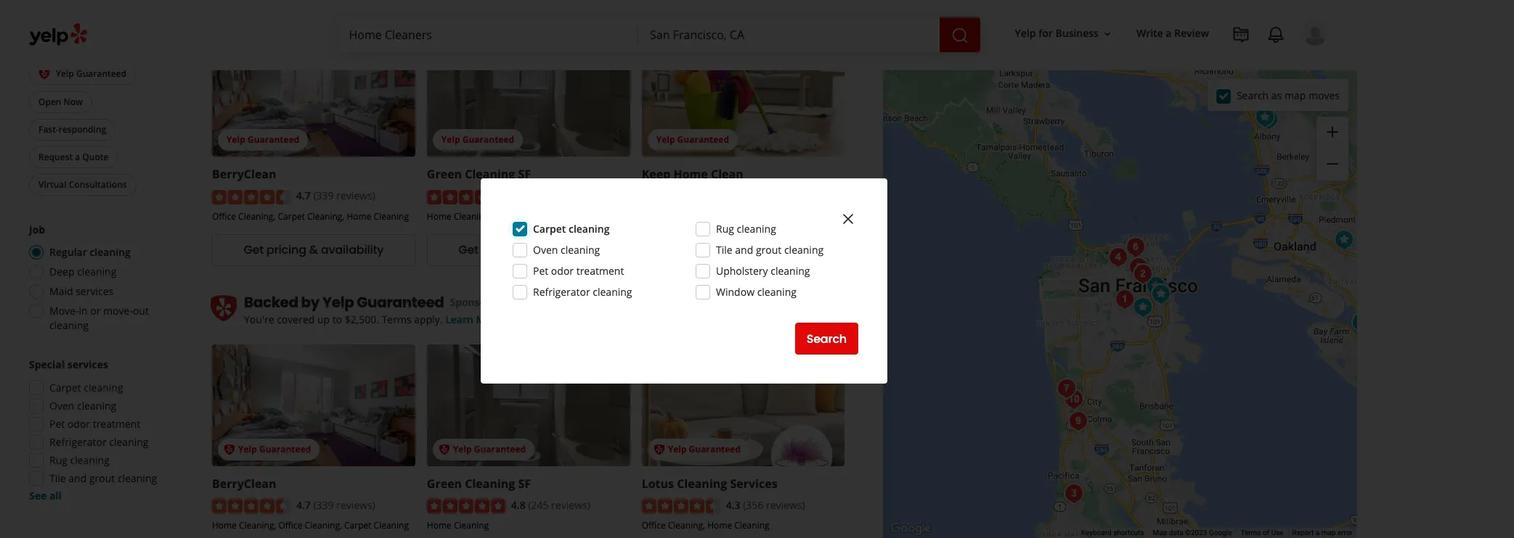 Task type: locate. For each thing, give the bounding box(es) containing it.
2 horizontal spatial get pricing & availability button
[[642, 234, 845, 266]]

4.7 (339 reviews) up home cleaning, office cleaning, carpet cleaning
[[296, 499, 375, 513]]

quote
[[82, 150, 108, 163]]

you're
[[244, 3, 274, 17], [244, 313, 274, 327]]

yelp guaranteed
[[56, 67, 126, 80], [227, 134, 299, 146], [441, 134, 514, 146], [656, 134, 729, 146], [238, 444, 311, 456], [453, 444, 526, 456], [668, 444, 741, 456]]

0 vertical spatial carpet cleaning
[[533, 222, 610, 236]]

4.7 star rating image
[[212, 190, 291, 205], [212, 500, 291, 514]]

close image
[[840, 210, 857, 228]]

0 vertical spatial up
[[317, 3, 330, 17]]

lotus cleaning services
[[642, 476, 778, 492]]

tile up see all button
[[49, 471, 66, 485]]

tile up upholstery
[[716, 243, 733, 257]]

3 get pricing & availability button from the left
[[642, 234, 845, 266]]

1 horizontal spatial learn more link
[[445, 313, 502, 327]]

reviews) for office cleaning, home cleaning
[[766, 499, 805, 513]]

berryclean
[[212, 167, 276, 183], [212, 476, 276, 492]]

1 vertical spatial berryclean
[[212, 476, 276, 492]]

tile
[[716, 243, 733, 257], [49, 471, 66, 485]]

0 horizontal spatial get pricing & availability
[[244, 242, 384, 259]]

get pricing & availability button for green cleaning sf
[[427, 234, 630, 266]]

1 vertical spatial treatment
[[93, 417, 140, 431]]

1 horizontal spatial pet odor treatment
[[533, 264, 624, 278]]

terms
[[382, 313, 412, 327], [1241, 530, 1261, 538]]

search inside button
[[807, 331, 847, 348]]

featured group
[[26, 39, 180, 198]]

16 info v2 image
[[505, 297, 517, 308]]

1 get pricing & availability from the left
[[244, 242, 384, 259]]

google image
[[887, 520, 935, 539]]

(339 for lotus cleaning services
[[313, 499, 334, 513]]

pet odor treatment
[[533, 264, 624, 278], [49, 417, 140, 431]]

0 vertical spatial 4.8 star rating image
[[427, 190, 505, 205]]

guaranteed inside button
[[76, 67, 126, 80]]

4.8 star rating image
[[427, 190, 505, 205], [427, 500, 505, 514]]

1 berryclean link from the top
[[212, 167, 276, 183]]

4.7
[[296, 189, 311, 203], [296, 499, 311, 513]]

4.7 up office cleaning, carpet cleaning, home cleaning
[[296, 189, 311, 203]]

map left error
[[1322, 530, 1336, 538]]

2 $2,500. from the top
[[345, 313, 379, 327]]

ana's cleaning services image
[[1104, 243, 1133, 272]]

2 green cleaning sf link from the top
[[427, 476, 531, 492]]

map for error
[[1322, 530, 1336, 538]]

1 4.8 star rating image from the top
[[427, 190, 505, 205]]

0 horizontal spatial more
[[413, 3, 438, 17]]

2 green from the top
[[427, 476, 462, 492]]

1 vertical spatial rug
[[49, 453, 67, 467]]

2 get pricing & availability button from the left
[[427, 234, 630, 266]]

get for berryclean
[[244, 242, 264, 259]]

lotus cleaning services image
[[1330, 226, 1359, 255]]

1 to from the top
[[332, 3, 342, 17]]

0 horizontal spatial office
[[212, 210, 236, 223]]

0 horizontal spatial rug cleaning
[[49, 453, 110, 467]]

1 horizontal spatial pricing
[[481, 242, 521, 259]]

office
[[212, 210, 236, 223], [279, 520, 303, 533], [642, 520, 666, 533]]

services
[[76, 285, 113, 299], [67, 357, 108, 371]]

alves cleaning image
[[1110, 285, 1139, 314]]

0 vertical spatial you're
[[244, 3, 274, 17]]

yelp guaranteed link for green cleaning sf link for keep
[[427, 35, 630, 157]]

4.7 star rating image up office cleaning, carpet cleaning, home cleaning
[[212, 190, 291, 205]]

berryclean image
[[1147, 280, 1176, 309]]

cleaning
[[465, 167, 515, 183], [374, 210, 409, 223], [454, 210, 489, 223], [465, 476, 515, 492], [677, 476, 727, 492], [374, 520, 409, 533], [454, 520, 489, 533], [735, 520, 770, 533]]

1 sf from the top
[[518, 167, 531, 183]]

get pricing & availability button
[[212, 234, 415, 266], [427, 234, 630, 266], [642, 234, 845, 266]]

berryclean link
[[212, 167, 276, 183], [212, 476, 276, 492]]

virtual consultations button
[[29, 174, 136, 195]]

learn more link for more
[[382, 3, 438, 17]]

move-
[[49, 304, 79, 318]]

1 vertical spatial pet odor treatment
[[49, 417, 140, 431]]

1 $2,500. from the top
[[345, 3, 379, 17]]

(339 up office cleaning, carpet cleaning, home cleaning
[[313, 189, 334, 203]]

learn more link for apply.
[[445, 313, 502, 327]]

1 vertical spatial tile
[[49, 471, 66, 485]]

1 4.7 from the top
[[296, 189, 311, 203]]

0 horizontal spatial &
[[309, 242, 318, 259]]

rug up upholstery
[[716, 222, 734, 236]]

4.7 (339 reviews) for lotus cleaning services
[[296, 499, 375, 513]]

search for search as map moves
[[1237, 88, 1269, 102]]

upholstery cleaning
[[716, 264, 810, 278]]

get pricing & availability button up 16 info v2 icon
[[427, 234, 630, 266]]

0 vertical spatial oven cleaning
[[533, 243, 600, 257]]

4.7 for keep
[[296, 189, 311, 203]]

$2,500. for learn
[[345, 3, 379, 17]]

a right report on the bottom of page
[[1316, 530, 1320, 538]]

yelp
[[1015, 26, 1036, 40], [56, 67, 74, 80], [227, 134, 245, 146], [441, 134, 460, 146], [656, 134, 675, 146], [238, 444, 257, 456], [453, 444, 472, 456], [668, 444, 687, 456]]

2 horizontal spatial get pricing & availability
[[673, 242, 814, 259]]

1 4.7 star rating image from the top
[[212, 190, 291, 205]]

0 horizontal spatial oven cleaning
[[49, 399, 116, 413]]

reviews) for home cleaning, office cleaning, carpet cleaning
[[336, 499, 375, 513]]

rug cleaning up see all button
[[49, 453, 110, 467]]

2 horizontal spatial pricing
[[696, 242, 736, 259]]

get pricing & availability for green cleaning sf
[[459, 242, 599, 259]]

2 vertical spatial a
[[1316, 530, 1320, 538]]

1 horizontal spatial group
[[1317, 117, 1349, 181]]

map right as
[[1285, 88, 1306, 102]]

1 horizontal spatial rug
[[716, 222, 734, 236]]

green cleaning sf image
[[1059, 480, 1088, 509]]

yelp guaranteed link for lotus's green cleaning sf link
[[427, 345, 630, 467]]

get pricing & availability button down office cleaning, carpet cleaning, home cleaning
[[212, 234, 415, 266]]

2 availability from the left
[[536, 242, 599, 259]]

0 vertical spatial to
[[332, 3, 342, 17]]

backed by yelp guaranteed
[[244, 293, 444, 313]]

guaranteed
[[76, 67, 126, 80], [248, 134, 299, 146], [462, 134, 514, 146], [677, 134, 729, 146], [259, 444, 311, 456], [474, 444, 526, 456], [689, 444, 741, 456]]

option group
[[25, 222, 180, 333]]

a left quote
[[75, 150, 80, 163]]

reviews) up office cleaning, carpet cleaning, home cleaning
[[336, 189, 375, 203]]

0 horizontal spatial pet odor treatment
[[49, 417, 140, 431]]

covered
[[277, 3, 315, 17], [277, 313, 315, 327]]

None search field
[[337, 17, 983, 52]]

user actions element
[[1003, 18, 1349, 107]]

keyboard
[[1081, 530, 1112, 538]]

3 get from the left
[[673, 242, 693, 259]]

refrigerator right 16 info v2 icon
[[533, 285, 590, 299]]

up
[[317, 3, 330, 17], [317, 313, 330, 327]]

rug cleaning up upholstery
[[716, 222, 776, 236]]

0 vertical spatial covered
[[277, 3, 315, 17]]

2 sf from the top
[[518, 476, 531, 492]]

0 vertical spatial tile and grout cleaning
[[716, 243, 824, 257]]

2 4.7 (339 reviews) from the top
[[296, 499, 375, 513]]

0 vertical spatial $2,500.
[[345, 3, 379, 17]]

0 vertical spatial a
[[1166, 26, 1172, 40]]

yelp guaranteed link for 'lotus cleaning services' link
[[642, 345, 845, 467]]

1 vertical spatial search
[[807, 331, 847, 348]]

1 horizontal spatial rug cleaning
[[716, 222, 776, 236]]

(245
[[528, 499, 549, 513]]

refrigerator up see all button
[[49, 435, 107, 449]]

0 vertical spatial and
[[735, 243, 753, 257]]

16 chevron down v2 image
[[1102, 28, 1113, 40]]

1 4.7 (339 reviews) from the top
[[296, 189, 375, 203]]

request a quote button
[[29, 146, 118, 168]]

job
[[29, 222, 45, 236]]

green for lotus cleaning services
[[427, 476, 462, 492]]

4.8
[[511, 499, 526, 513]]

office cleaning, carpet cleaning, home cleaning
[[212, 210, 409, 223]]

1 & from the left
[[309, 242, 318, 259]]

16 yelp guaranteed v2 image inside yelp guaranteed button
[[38, 68, 50, 80]]

1 availability from the left
[[321, 242, 384, 259]]

learn more link
[[382, 3, 438, 17], [445, 313, 502, 327]]

2 & from the left
[[524, 242, 533, 259]]

group
[[1317, 117, 1349, 181], [25, 357, 180, 504]]

sunshine house cleaning services image
[[1124, 253, 1153, 282]]

2 horizontal spatial 16 yelp guaranteed v2 image
[[653, 444, 665, 456]]

get pricing & availability up 16 info v2 icon
[[459, 242, 599, 259]]

0 horizontal spatial get
[[244, 242, 264, 259]]

1 horizontal spatial &
[[524, 242, 533, 259]]

1 get pricing & availability button from the left
[[212, 234, 415, 266]]

tile and grout cleaning up see all button
[[49, 471, 157, 485]]

availability
[[321, 242, 384, 259], [536, 242, 599, 259], [751, 242, 814, 259]]

1 horizontal spatial refrigerator cleaning
[[533, 285, 632, 299]]

all
[[52, 15, 62, 27], [49, 490, 62, 503]]

0 horizontal spatial pricing
[[267, 242, 306, 259]]

1 vertical spatial 4.8 star rating image
[[427, 500, 505, 514]]

1 vertical spatial grout
[[89, 471, 115, 485]]

office for lotus cleaning services
[[642, 520, 666, 533]]

2 horizontal spatial availability
[[751, 242, 814, 259]]

amazing cleaning team image
[[1121, 233, 1150, 262]]

you're for you're covered up to $2,500.
[[244, 3, 274, 17]]

reviews) up home cleaning, office cleaning, carpet cleaning
[[336, 499, 375, 513]]

0 horizontal spatial carpet cleaning
[[49, 381, 123, 394]]

1 vertical spatial 4.7 star rating image
[[212, 500, 291, 514]]

1 horizontal spatial tile and grout cleaning
[[716, 243, 824, 257]]

all right clear
[[52, 15, 62, 27]]

0 vertical spatial tile
[[716, 243, 733, 257]]

rug up see all button
[[49, 453, 67, 467]]

0 vertical spatial refrigerator
[[533, 285, 590, 299]]

grout
[[756, 243, 782, 257], [89, 471, 115, 485]]

1 vertical spatial learn
[[445, 313, 473, 327]]

pricing
[[267, 242, 306, 259], [481, 242, 521, 259], [696, 242, 736, 259]]

treatment inside search dialog
[[576, 264, 624, 278]]

1 horizontal spatial carpet cleaning
[[533, 222, 610, 236]]

to for terms
[[332, 313, 342, 327]]

4.7 star rating image up home cleaning, office cleaning, carpet cleaning
[[212, 500, 291, 514]]

0 horizontal spatial get pricing & availability button
[[212, 234, 415, 266]]

0 vertical spatial services
[[76, 285, 113, 299]]

0 vertical spatial berryclean
[[212, 167, 276, 183]]

1 horizontal spatial learn
[[445, 313, 473, 327]]

1 vertical spatial 4.7
[[296, 499, 311, 513]]

covered for you're covered up to $2,500. learn more
[[277, 3, 315, 17]]

1 vertical spatial you're
[[244, 313, 274, 327]]

move-
[[103, 304, 133, 318]]

all right see at the left
[[49, 490, 62, 503]]

16 yelp guaranteed v2 image
[[38, 68, 50, 80], [224, 444, 235, 456], [653, 444, 665, 456]]

by
[[301, 293, 320, 313]]

1 green cleaning sf from the top
[[427, 167, 531, 183]]

1 horizontal spatial refrigerator
[[533, 285, 590, 299]]

you're covered up to $2,500. terms apply. learn more
[[244, 313, 502, 327]]

refrigerator cleaning
[[533, 285, 632, 299], [49, 435, 149, 449]]

0 horizontal spatial refrigerator
[[49, 435, 107, 449]]

4.3 star rating image
[[642, 500, 720, 514]]

reviews) for home cleaning
[[551, 499, 590, 513]]

0 vertical spatial home cleaning
[[427, 210, 489, 223]]

yelp guaranteed link
[[212, 35, 415, 157], [427, 35, 630, 157], [642, 35, 845, 157], [212, 345, 415, 467], [427, 345, 630, 467], [642, 345, 845, 467]]

tile and grout cleaning up upholstery cleaning
[[716, 243, 824, 257]]

tile and grout cleaning inside search dialog
[[716, 243, 824, 257]]

notifications image
[[1267, 26, 1285, 44]]

a inside button
[[75, 150, 80, 163]]

1 up from the top
[[317, 3, 330, 17]]

services inside option group
[[76, 285, 113, 299]]

0 vertical spatial treatment
[[576, 264, 624, 278]]

1 horizontal spatial and
[[735, 243, 753, 257]]

0 vertical spatial rug cleaning
[[716, 222, 776, 236]]

sponsored
[[450, 295, 502, 309]]

0 vertical spatial oven
[[533, 243, 558, 257]]

0 horizontal spatial learn more link
[[382, 3, 438, 17]]

2 home cleaning from the top
[[427, 520, 489, 533]]

$2,500.
[[345, 3, 379, 17], [345, 313, 379, 327]]

berryclean image
[[1147, 280, 1176, 309]]

terms left of
[[1241, 530, 1261, 538]]

0 horizontal spatial group
[[25, 357, 180, 504]]

1 pricing from the left
[[267, 242, 306, 259]]

(356
[[743, 499, 764, 513]]

victory's cleaning services image
[[1059, 385, 1088, 414]]

& for green cleaning sf
[[524, 242, 533, 259]]

berryclean link for lotus cleaning services
[[212, 476, 276, 492]]

1 get from the left
[[244, 242, 264, 259]]

search as map moves
[[1237, 88, 1340, 102]]

a for report
[[1316, 530, 1320, 538]]

carpet cleaning inside search dialog
[[533, 222, 610, 236]]

4.7 (339 reviews) up office cleaning, carpet cleaning, home cleaning
[[296, 189, 375, 203]]

get pricing & availability down office cleaning, carpet cleaning, home cleaning
[[244, 242, 384, 259]]

get pricing & availability
[[244, 242, 384, 259], [459, 242, 599, 259], [673, 242, 814, 259]]

2 4.7 from the top
[[296, 499, 311, 513]]

terms left "apply."
[[382, 313, 412, 327]]

1 horizontal spatial grout
[[756, 243, 782, 257]]

lotus
[[642, 476, 674, 492]]

learn
[[382, 3, 410, 17], [445, 313, 473, 327]]

1 covered from the top
[[277, 3, 315, 17]]

0 horizontal spatial oven
[[49, 399, 74, 413]]

green cleaning sf for keep home clean
[[427, 167, 531, 183]]

clear
[[29, 15, 50, 27]]

cleaning
[[569, 222, 610, 236], [737, 222, 776, 236], [561, 243, 600, 257], [784, 243, 824, 257], [90, 245, 131, 259], [771, 264, 810, 278], [77, 265, 116, 279], [593, 285, 632, 299], [757, 285, 797, 299], [49, 319, 89, 333], [84, 381, 123, 394], [77, 399, 116, 413], [109, 435, 149, 449], [70, 453, 110, 467], [118, 471, 157, 485]]

pricing up upholstery
[[696, 242, 736, 259]]

1 vertical spatial rug cleaning
[[49, 453, 110, 467]]

cleaning,
[[238, 210, 276, 223], [307, 210, 345, 223], [239, 520, 276, 533], [305, 520, 342, 533], [668, 520, 705, 533]]

0 horizontal spatial map
[[1285, 88, 1306, 102]]

0 horizontal spatial grout
[[89, 471, 115, 485]]

1 vertical spatial covered
[[277, 313, 315, 327]]

1 vertical spatial to
[[332, 313, 342, 327]]

reviews) right (245 at the bottom left of page
[[551, 499, 590, 513]]

out
[[133, 304, 149, 318]]

1 berryclean from the top
[[212, 167, 276, 183]]

0 horizontal spatial tile
[[49, 471, 66, 485]]

sf
[[518, 167, 531, 183], [518, 476, 531, 492]]

cleaning inside move-in or move-out cleaning
[[49, 319, 89, 333]]

1 green from the top
[[427, 167, 462, 183]]

green cleaning sf
[[427, 167, 531, 183], [427, 476, 531, 492]]

2 green cleaning sf from the top
[[427, 476, 531, 492]]

1 horizontal spatial availability
[[536, 242, 599, 259]]

maid services
[[49, 285, 113, 299]]

sparkling clean pro image
[[1128, 260, 1157, 289]]

services up or
[[76, 285, 113, 299]]

2 (339 from the top
[[313, 499, 334, 513]]

2 horizontal spatial a
[[1316, 530, 1320, 538]]

0 vertical spatial grout
[[756, 243, 782, 257]]

2 covered from the top
[[277, 313, 315, 327]]

2 get from the left
[[459, 242, 479, 259]]

2 you're from the top
[[244, 313, 274, 327]]

4.7 up home cleaning, office cleaning, carpet cleaning
[[296, 499, 311, 513]]

0 horizontal spatial learn
[[382, 3, 410, 17]]

1 you're from the top
[[244, 3, 274, 17]]

cleaning glow image
[[1141, 272, 1170, 301]]

& for berryclean
[[309, 242, 318, 259]]

you're for you're covered up to $2,500. terms apply.
[[244, 313, 274, 327]]

0 horizontal spatial pet
[[49, 417, 65, 431]]

green cleaning sf link
[[427, 167, 531, 183], [427, 476, 531, 492]]

0 horizontal spatial search
[[807, 331, 847, 348]]

up for learn
[[317, 3, 330, 17]]

3 get pricing & availability from the left
[[673, 242, 814, 259]]

deep
[[49, 265, 74, 279]]

1 horizontal spatial odor
[[551, 264, 574, 278]]

1 home cleaning from the top
[[427, 210, 489, 223]]

4.7 (339 reviews)
[[296, 189, 375, 203], [296, 499, 375, 513]]

consultations
[[69, 178, 127, 190]]

2 to from the top
[[332, 313, 342, 327]]

to for learn
[[332, 3, 342, 17]]

reviews) for office cleaning, carpet cleaning, home cleaning
[[336, 189, 375, 203]]

2 berryclean link from the top
[[212, 476, 276, 492]]

upholstery
[[716, 264, 768, 278]]

1 horizontal spatial pet
[[533, 264, 549, 278]]

1 horizontal spatial get
[[459, 242, 479, 259]]

1 horizontal spatial terms
[[1241, 530, 1261, 538]]

pricing down office cleaning, carpet cleaning, home cleaning
[[267, 242, 306, 259]]

1 horizontal spatial a
[[1166, 26, 1172, 40]]

4.7 star rating image for keep home clean
[[212, 190, 291, 205]]

2 horizontal spatial office
[[642, 520, 666, 533]]

carpet
[[278, 210, 305, 223], [533, 222, 566, 236], [49, 381, 81, 394], [344, 520, 372, 533]]

2 pricing from the left
[[481, 242, 521, 259]]

a for write
[[1166, 26, 1172, 40]]

grout inside search dialog
[[756, 243, 782, 257]]

2 4.7 star rating image from the top
[[212, 500, 291, 514]]

more
[[413, 3, 438, 17], [476, 313, 502, 327]]

green
[[427, 167, 462, 183], [427, 476, 462, 492]]

scrubby ducks image
[[1347, 308, 1376, 337]]

1 vertical spatial pet
[[49, 417, 65, 431]]

1 vertical spatial map
[[1322, 530, 1336, 538]]

1 vertical spatial all
[[49, 490, 62, 503]]

a right write at right
[[1166, 26, 1172, 40]]

services right special
[[67, 357, 108, 371]]

2 up from the top
[[317, 313, 330, 327]]

services for special services
[[67, 357, 108, 371]]

1 green cleaning sf link from the top
[[427, 167, 531, 183]]

1 vertical spatial group
[[25, 357, 180, 504]]

pricing up 16 info v2 icon
[[481, 242, 521, 259]]

2 berryclean from the top
[[212, 476, 276, 492]]

(339 up home cleaning, office cleaning, carpet cleaning
[[313, 499, 334, 513]]

rug
[[716, 222, 734, 236], [49, 453, 67, 467]]

open now
[[38, 95, 83, 107]]

write a review link
[[1131, 21, 1215, 47]]

1 horizontal spatial oven cleaning
[[533, 243, 600, 257]]

get pricing & availability button up window
[[642, 234, 845, 266]]

2 get pricing & availability from the left
[[459, 242, 599, 259]]

0 vertical spatial pet
[[533, 264, 549, 278]]

fast-responding
[[38, 123, 106, 135]]

get pricing & availability up upholstery
[[673, 242, 814, 259]]

up for terms
[[317, 313, 330, 327]]

1 (339 from the top
[[313, 189, 334, 203]]

reviews) right the "(356"
[[766, 499, 805, 513]]

0 horizontal spatial treatment
[[93, 417, 140, 431]]

1 horizontal spatial get pricing & availability
[[459, 242, 599, 259]]

and inside search dialog
[[735, 243, 753, 257]]

yelp for business button
[[1009, 21, 1119, 47]]

0 vertical spatial green
[[427, 167, 462, 183]]

0 horizontal spatial refrigerator cleaning
[[49, 435, 149, 449]]

reviews)
[[336, 189, 375, 203], [336, 499, 375, 513], [551, 499, 590, 513], [766, 499, 805, 513]]



Task type: vqa. For each thing, say whether or not it's contained in the screenshot.


Task type: describe. For each thing, give the bounding box(es) containing it.
search for search
[[807, 331, 847, 348]]

in
[[79, 304, 88, 318]]

report a map error link
[[1293, 530, 1353, 538]]

projects image
[[1233, 26, 1250, 44]]

get pricing & availability button for berryclean
[[212, 234, 415, 266]]

pet odor treatment inside search dialog
[[533, 264, 624, 278]]

0 vertical spatial learn
[[382, 3, 410, 17]]

1 vertical spatial terms
[[1241, 530, 1261, 538]]

keyboard shortcuts button
[[1081, 529, 1144, 539]]

featured
[[29, 39, 75, 53]]

for
[[1039, 26, 1053, 40]]

16 yelp guaranteed v2 image
[[439, 444, 450, 456]]

see all
[[29, 490, 62, 503]]

©2023
[[1185, 530, 1207, 538]]

deep cleaning
[[49, 265, 116, 279]]

green cleaning sf link for lotus
[[427, 476, 531, 492]]

review
[[1175, 26, 1209, 40]]

pricing for berryclean
[[267, 242, 306, 259]]

home cleaning, office cleaning, carpet cleaning
[[212, 520, 409, 533]]

4.3 (356 reviews)
[[726, 499, 805, 513]]

refrigerator cleaning inside search dialog
[[533, 285, 632, 299]]

keep
[[642, 167, 671, 183]]

cleaning, for office cleaning, carpet cleaning, home cleaning
[[238, 210, 276, 223]]

carpet inside search dialog
[[533, 222, 566, 236]]

super clean 360 image
[[1254, 105, 1283, 134]]

zoom out image
[[1324, 156, 1342, 173]]

4.7 star rating image for lotus cleaning services
[[212, 500, 291, 514]]

services for maid services
[[76, 285, 113, 299]]

sf for lotus cleaning services
[[518, 476, 531, 492]]

4.7 for lotus
[[296, 499, 311, 513]]

write
[[1137, 26, 1163, 40]]

use
[[1272, 530, 1284, 538]]

green cleaning sf link for keep
[[427, 167, 531, 183]]

sparkling clean pro image
[[1128, 260, 1157, 289]]

clean
[[711, 167, 744, 183]]

get for green cleaning sf
[[459, 242, 479, 259]]

see all button
[[29, 490, 62, 503]]

0 horizontal spatial rug
[[49, 453, 67, 467]]

services
[[730, 476, 778, 492]]

yelp guaranteed
[[322, 293, 444, 313]]

search button
[[795, 323, 859, 355]]

backed
[[244, 293, 298, 313]]

pet inside search dialog
[[533, 264, 549, 278]]

virtual consultations
[[38, 178, 127, 190]]

map data ©2023 google
[[1153, 530, 1232, 538]]

1 vertical spatial carpet cleaning
[[49, 381, 123, 394]]

0 vertical spatial group
[[1317, 117, 1349, 181]]

4.7 (339 reviews) for keep home clean
[[296, 189, 375, 203]]

data
[[1169, 530, 1184, 538]]

request
[[38, 150, 73, 163]]

office for berryclean
[[212, 210, 236, 223]]

green cleaning sf for lotus cleaning services
[[427, 476, 531, 492]]

get pricing & availability for berryclean
[[244, 242, 384, 259]]

angel's cleaning services image
[[1128, 293, 1157, 322]]

of
[[1263, 530, 1270, 538]]

clear all link
[[29, 15, 62, 27]]

1 vertical spatial more
[[476, 313, 502, 327]]

all for see all
[[49, 490, 62, 503]]

0 horizontal spatial odor
[[67, 417, 90, 431]]

yelp guaranteed button
[[29, 62, 136, 85]]

virtual
[[38, 178, 67, 190]]

berryclean for lotus cleaning services
[[212, 476, 276, 492]]

map
[[1153, 530, 1167, 538]]

yelp for business
[[1015, 26, 1099, 40]]

keep home clean link
[[642, 167, 744, 183]]

4.8 (245 reviews)
[[511, 499, 590, 513]]

window cleaning
[[716, 285, 797, 299]]

$2,500. for terms
[[345, 313, 379, 327]]

as
[[1272, 88, 1282, 102]]

or
[[90, 304, 101, 318]]

2 4.8 star rating image from the top
[[427, 500, 505, 514]]

yelp guaranteed inside button
[[56, 67, 126, 80]]

loany's deep cleaning service image
[[1064, 407, 1093, 436]]

odor inside search dialog
[[551, 264, 574, 278]]

covered for you're covered up to $2,500. terms apply. learn more
[[277, 313, 315, 327]]

google
[[1209, 530, 1232, 538]]

1 vertical spatial oven cleaning
[[49, 399, 116, 413]]

fast-
[[38, 123, 59, 135]]

terms of use link
[[1241, 530, 1284, 538]]

search image
[[951, 27, 969, 44]]

1 vertical spatial refrigerator cleaning
[[49, 435, 149, 449]]

keep home clean
[[642, 167, 744, 183]]

keyboard shortcuts
[[1081, 530, 1144, 538]]

fast-responding button
[[29, 118, 116, 140]]

berryclean for keep home clean
[[212, 167, 276, 183]]

3 pricing from the left
[[696, 242, 736, 259]]

clear all
[[29, 15, 62, 27]]

request a quote
[[38, 150, 108, 163]]

write a review
[[1137, 26, 1209, 40]]

search dialog
[[0, 0, 1514, 539]]

window
[[716, 285, 755, 299]]

map for moves
[[1285, 88, 1306, 102]]

open
[[38, 95, 61, 107]]

shortcuts
[[1114, 530, 1144, 538]]

availability for berryclean
[[321, 242, 384, 259]]

16 yelp guaranteed v2 image for lotus cleaning services
[[653, 444, 665, 456]]

open now button
[[29, 91, 92, 113]]

regular
[[49, 245, 87, 259]]

move-in or move-out cleaning
[[49, 304, 149, 333]]

green clean team image
[[1250, 103, 1279, 132]]

map region
[[847, 0, 1404, 539]]

you're covered up to $2,500. learn more
[[244, 3, 438, 17]]

zoom in image
[[1324, 123, 1342, 141]]

rug cleaning inside search dialog
[[716, 222, 776, 236]]

report a map error
[[1293, 530, 1353, 538]]

now
[[64, 95, 83, 107]]

yelp inside the featured group
[[56, 67, 74, 80]]

oven inside group
[[49, 399, 74, 413]]

group containing special services
[[25, 357, 180, 504]]

refrigerator inside search dialog
[[533, 285, 590, 299]]

pricing for green cleaning sf
[[481, 242, 521, 259]]

green for keep home clean
[[427, 167, 462, 183]]

1 horizontal spatial office
[[279, 520, 303, 533]]

office cleaning, home cleaning
[[642, 520, 770, 533]]

16 yelp guaranteed v2 image for berryclean
[[224, 444, 235, 456]]

business
[[1056, 26, 1099, 40]]

green cleaning sf image
[[1059, 480, 1088, 509]]

lotus cleaning services link
[[642, 476, 778, 492]]

option group containing job
[[25, 222, 180, 333]]

oven inside search dialog
[[533, 243, 558, 257]]

yelp inside user actions element
[[1015, 26, 1036, 40]]

sf for keep home clean
[[518, 167, 531, 183]]

home cleaning for lotus cleaning services
[[427, 520, 489, 533]]

3 & from the left
[[739, 242, 748, 259]]

report
[[1293, 530, 1314, 538]]

responding
[[59, 123, 106, 135]]

terms of use
[[1241, 530, 1284, 538]]

0 horizontal spatial and
[[69, 471, 87, 485]]

maid
[[49, 285, 73, 299]]

home cleaning for keep home clean
[[427, 210, 489, 223]]

all for clear all
[[52, 15, 62, 27]]

richyelle's cleaning image
[[1052, 374, 1081, 403]]

special services
[[29, 357, 108, 371]]

(339 for keep home clean
[[313, 189, 334, 203]]

a for request
[[75, 150, 80, 163]]

cleaning, for office cleaning, home cleaning
[[668, 520, 705, 533]]

rug inside search dialog
[[716, 222, 734, 236]]

regular cleaning
[[49, 245, 131, 259]]

cleaning, for home cleaning, office cleaning, carpet cleaning
[[239, 520, 276, 533]]

apply.
[[414, 313, 443, 327]]

see
[[29, 490, 47, 503]]

availability for green cleaning sf
[[536, 242, 599, 259]]

berryclean link for keep home clean
[[212, 167, 276, 183]]

0 vertical spatial more
[[413, 3, 438, 17]]

0 horizontal spatial tile and grout cleaning
[[49, 471, 157, 485]]

oven cleaning inside search dialog
[[533, 243, 600, 257]]

4.3
[[726, 499, 740, 513]]

moves
[[1309, 88, 1340, 102]]

special
[[29, 357, 65, 371]]

yelp guaranteed link for keep home clean link
[[642, 35, 845, 157]]

error
[[1338, 530, 1353, 538]]

tile inside search dialog
[[716, 243, 733, 257]]

3 availability from the left
[[751, 242, 814, 259]]

0 vertical spatial terms
[[382, 313, 412, 327]]



